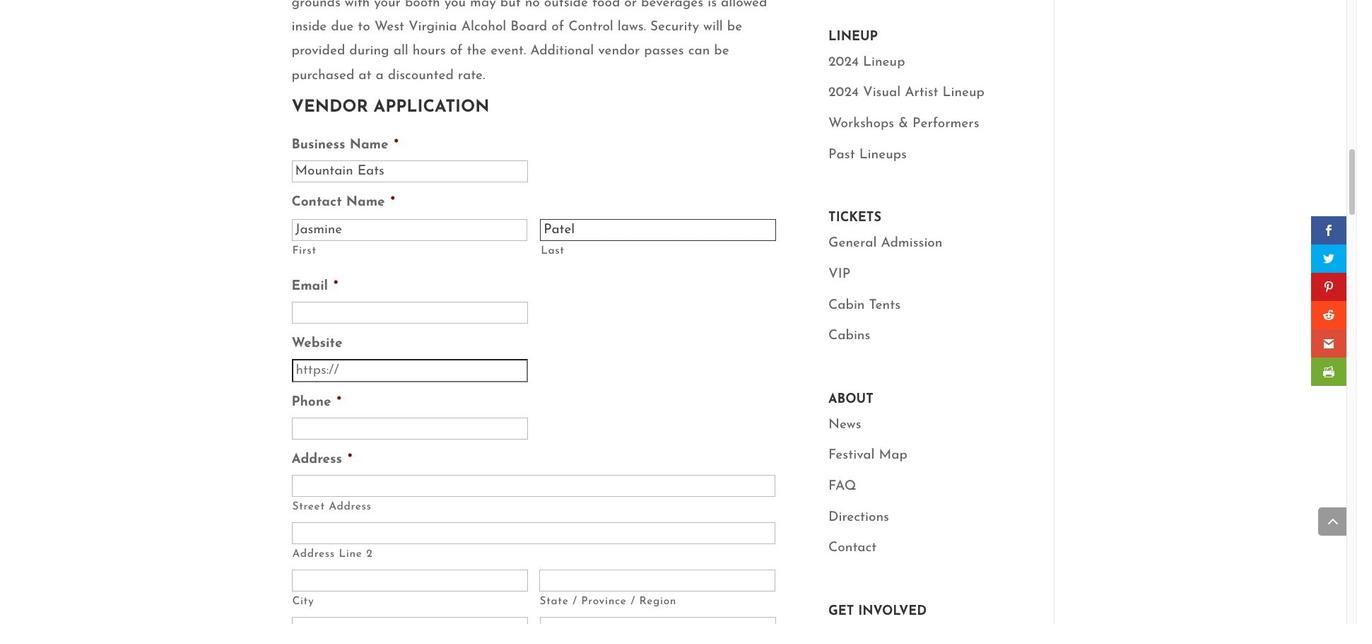 Task type: locate. For each thing, give the bounding box(es) containing it.
None text field
[[540, 219, 776, 241], [292, 522, 776, 544], [539, 570, 776, 592], [540, 219, 776, 241], [292, 522, 776, 544], [539, 570, 776, 592]]

None telephone field
[[292, 418, 528, 440]]

None text field
[[292, 160, 528, 182], [292, 219, 528, 241], [292, 475, 776, 497], [292, 570, 528, 592], [292, 617, 528, 624], [292, 160, 528, 182], [292, 219, 528, 241], [292, 475, 776, 497], [292, 570, 528, 592], [292, 617, 528, 624]]

None email field
[[292, 302, 528, 324]]



Task type: describe. For each thing, give the bounding box(es) containing it.
https:// url field
[[292, 359, 528, 382]]



Task type: vqa. For each thing, say whether or not it's contained in the screenshot.
HTTPS:// url field
yes



